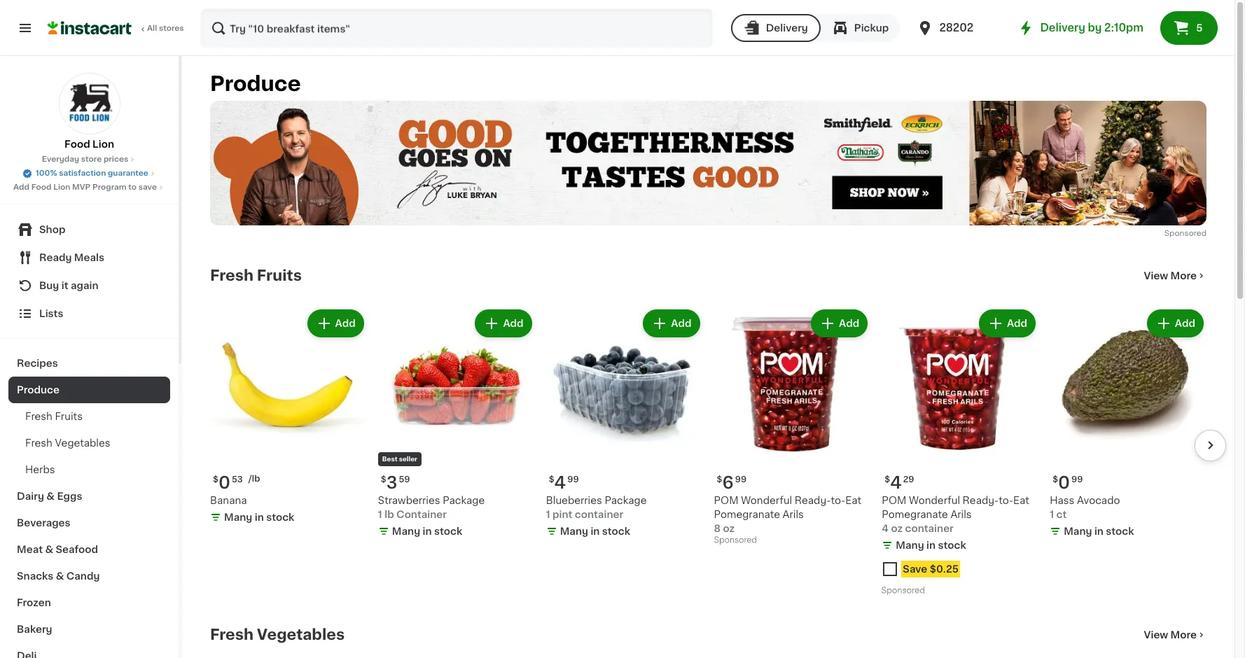 Task type: vqa. For each thing, say whether or not it's contained in the screenshot.
weight
no



Task type: describe. For each thing, give the bounding box(es) containing it.
$ 0 99
[[1053, 475, 1083, 491]]

add for add button for 0
[[1175, 319, 1195, 328]]

$ for $ 3 59
[[381, 475, 386, 484]]

99 for 0
[[1071, 475, 1083, 484]]

in for $ 3 59
[[423, 526, 432, 536]]

ct
[[1056, 510, 1067, 519]]

$ for $ 6 99
[[717, 475, 722, 484]]

herbs link
[[8, 457, 170, 483]]

buy
[[39, 281, 59, 291]]

pom for pom wonderful ready-to-eat pomegranate arils 4 oz container
[[882, 496, 906, 505]]

& for dairy
[[46, 492, 55, 501]]

delivery button
[[731, 14, 821, 42]]

meat & seafood
[[17, 545, 98, 555]]

$ for $ 4 99
[[549, 475, 554, 484]]

4 inside pom wonderful ready-to-eat pomegranate arils 4 oz container
[[882, 524, 889, 533]]

1 horizontal spatial fruits
[[257, 268, 302, 283]]

guarantee
[[108, 169, 148, 177]]

snacks & candy
[[17, 571, 100, 581]]

1 horizontal spatial fresh vegetables link
[[210, 626, 345, 643]]

again
[[71, 281, 98, 291]]

save $0.25
[[903, 564, 959, 574]]

instacart logo image
[[48, 20, 132, 36]]

$ 4 29
[[885, 475, 914, 491]]

many in stock for $ 4 29
[[896, 540, 966, 550]]

5 add button from the left
[[980, 311, 1034, 336]]

eggs
[[57, 492, 82, 501]]

28202 button
[[917, 8, 1001, 48]]

pickup
[[854, 23, 889, 33]]

more for vegetables
[[1170, 630, 1197, 640]]

ready- for pom wonderful ready-to-eat pomegranate arils 8 oz
[[795, 496, 831, 505]]

59
[[399, 475, 410, 484]]

28202
[[939, 22, 973, 33]]

1 for 4
[[546, 510, 550, 519]]

5 button
[[1160, 11, 1218, 45]]

to- for pom wonderful ready-to-eat pomegranate arils 8 oz
[[831, 496, 845, 505]]

view more link for fresh vegetables
[[1144, 628, 1206, 642]]

many for $ 4 29
[[896, 540, 924, 550]]

0 vertical spatial fresh vegetables
[[25, 438, 110, 448]]

everyday
[[42, 155, 79, 163]]

pint
[[553, 510, 572, 519]]

0 vertical spatial fresh fruits
[[210, 268, 302, 283]]

arils for pom wonderful ready-to-eat pomegranate arils 8 oz
[[783, 510, 804, 519]]

best seller
[[382, 456, 417, 462]]

save
[[903, 564, 927, 574]]

eat for pom wonderful ready-to-eat pomegranate arils 4 oz container
[[1013, 496, 1029, 505]]

snacks & candy link
[[8, 563, 170, 590]]

dairy & eggs
[[17, 492, 82, 501]]

satisfaction
[[59, 169, 106, 177]]

oz for 8
[[723, 524, 735, 533]]

blueberries package 1 pint container
[[546, 496, 647, 519]]

delivery by 2:10pm link
[[1018, 20, 1143, 36]]

6
[[722, 475, 734, 491]]

$ 4 99
[[549, 475, 579, 491]]

add for fifth add button
[[1007, 319, 1027, 328]]

lion inside food lion link
[[92, 139, 114, 149]]

to- for pom wonderful ready-to-eat pomegranate arils 4 oz container
[[999, 496, 1013, 505]]

stock down $0.53 per pound element
[[266, 512, 294, 522]]

stores
[[159, 25, 184, 32]]

$ 6 99
[[717, 475, 747, 491]]

snacks
[[17, 571, 53, 581]]

fresh fruits link for left fresh vegetables link
[[8, 403, 170, 430]]

ready meals
[[39, 253, 104, 263]]

$ 3 59
[[381, 475, 410, 491]]

$ for $ 0 99
[[1053, 475, 1058, 484]]

by
[[1088, 22, 1102, 33]]

0 for $ 0 99
[[1058, 475, 1070, 491]]

meals
[[74, 253, 104, 263]]

container inside blueberries package 1 pint container
[[575, 510, 623, 519]]

lists link
[[8, 300, 170, 328]]

0 horizontal spatial vegetables
[[55, 438, 110, 448]]

29
[[903, 475, 914, 484]]

1 vertical spatial sponsored badge image
[[882, 587, 924, 595]]

beverages
[[17, 518, 70, 528]]

best
[[382, 456, 397, 462]]

fresh fruits link for view more link related to fresh fruits
[[210, 267, 302, 284]]

$0.25
[[930, 564, 959, 574]]

3 product group from the left
[[546, 307, 703, 541]]

container inside pom wonderful ready-to-eat pomegranate arils 4 oz container
[[905, 524, 954, 533]]

to
[[128, 183, 137, 191]]

shop link
[[8, 216, 170, 244]]

lists
[[39, 309, 63, 319]]

many in stock for $ 4 99
[[560, 526, 630, 536]]

1 product group from the left
[[210, 307, 367, 527]]

add button for 3
[[476, 311, 531, 336]]

strawberries
[[378, 496, 440, 505]]

0 horizontal spatial fruits
[[55, 412, 83, 422]]

seller
[[399, 456, 417, 462]]

wonderful for 4
[[909, 496, 960, 505]]

view for fresh vegetables
[[1144, 630, 1168, 640]]

view for fresh fruits
[[1144, 271, 1168, 281]]

everyday store prices
[[42, 155, 128, 163]]

strawberries package 1 lb container
[[378, 496, 485, 519]]

banana
[[210, 496, 247, 505]]

/lb
[[248, 475, 260, 483]]

2:10pm
[[1104, 22, 1143, 33]]

1 vertical spatial fresh vegetables
[[210, 627, 345, 642]]

5 product group from the left
[[882, 307, 1039, 598]]

1 vertical spatial vegetables
[[257, 627, 345, 642]]

herbs
[[25, 465, 55, 475]]

$ 0 53 /lb
[[213, 475, 260, 491]]

container
[[396, 510, 447, 519]]

nsored
[[1180, 230, 1206, 237]]

food lion logo image
[[58, 73, 120, 134]]

dairy & eggs link
[[8, 483, 170, 510]]

beverages link
[[8, 510, 170, 536]]

stock for $ 0 99
[[1106, 526, 1134, 536]]

4 for $ 4 29
[[890, 475, 902, 491]]

blueberries
[[546, 496, 602, 505]]

1 for 3
[[378, 510, 382, 519]]

delivery for delivery by 2:10pm
[[1040, 22, 1085, 33]]

4 add button from the left
[[812, 311, 866, 336]]



Task type: locate. For each thing, give the bounding box(es) containing it.
& for meat
[[45, 545, 53, 555]]

2 package from the left
[[605, 496, 647, 505]]

0 horizontal spatial lion
[[53, 183, 70, 191]]

1 horizontal spatial vegetables
[[257, 627, 345, 642]]

add button for /lb
[[309, 311, 363, 336]]

in up save $0.25
[[926, 540, 936, 550]]

1 horizontal spatial fresh fruits link
[[210, 267, 302, 284]]

0 vertical spatial food
[[64, 139, 90, 149]]

1 vertical spatial fresh fruits
[[25, 412, 83, 422]]

2 product group from the left
[[378, 307, 535, 541]]

0 horizontal spatial fresh vegetables link
[[8, 430, 170, 457]]

1 pomegranate from the left
[[714, 510, 780, 519]]

delivery
[[1040, 22, 1085, 33], [766, 23, 808, 33]]

0 horizontal spatial oz
[[723, 524, 735, 533]]

pomegranate
[[714, 510, 780, 519], [882, 510, 948, 519]]

0 horizontal spatial produce
[[17, 385, 59, 395]]

0 horizontal spatial sponsored badge image
[[714, 537, 756, 545]]

oz for 4
[[891, 524, 903, 533]]

save
[[138, 183, 157, 191]]

1 horizontal spatial pom
[[882, 496, 906, 505]]

2 pom from the left
[[882, 496, 906, 505]]

pom
[[714, 496, 738, 505], [882, 496, 906, 505]]

3 1 from the left
[[1050, 510, 1054, 519]]

1 vertical spatial lion
[[53, 183, 70, 191]]

food lion
[[64, 139, 114, 149]]

many in stock for $ 3 59
[[392, 526, 462, 536]]

fresh fruits link
[[210, 267, 302, 284], [8, 403, 170, 430]]

2 horizontal spatial 1
[[1050, 510, 1054, 519]]

pom wonderful ready-to-eat pomegranate arils 4 oz container
[[882, 496, 1029, 533]]

2 view more link from the top
[[1144, 628, 1206, 642]]

0 horizontal spatial pom
[[714, 496, 738, 505]]

4 $ from the left
[[885, 475, 890, 484]]

99 inside the $ 4 99
[[567, 475, 579, 484]]

2 view from the top
[[1144, 630, 1168, 640]]

ready-
[[795, 496, 831, 505], [963, 496, 999, 505]]

produce link
[[8, 377, 170, 403]]

fresh fruits
[[210, 268, 302, 283], [25, 412, 83, 422]]

oz
[[723, 524, 735, 533], [891, 524, 903, 533]]

0 horizontal spatial pomegranate
[[714, 510, 780, 519]]

add button
[[309, 311, 363, 336], [476, 311, 531, 336], [644, 311, 698, 336], [812, 311, 866, 336], [980, 311, 1034, 336], [1148, 311, 1202, 336]]

sponsored badge image down save
[[882, 587, 924, 595]]

2 99 from the left
[[567, 475, 579, 484]]

0 horizontal spatial delivery
[[766, 23, 808, 33]]

add
[[13, 183, 29, 191], [335, 319, 356, 328], [503, 319, 524, 328], [671, 319, 691, 328], [839, 319, 859, 328], [1007, 319, 1027, 328], [1175, 319, 1195, 328]]

2 pomegranate from the left
[[882, 510, 948, 519]]

oz inside pom wonderful ready-to-eat pomegranate arils 8 oz
[[723, 524, 735, 533]]

2 0 from the left
[[1058, 475, 1070, 491]]

ready- for pom wonderful ready-to-eat pomegranate arils 4 oz container
[[963, 496, 999, 505]]

wonderful
[[741, 496, 792, 505], [909, 496, 960, 505]]

in for $ 4 29
[[926, 540, 936, 550]]

2 horizontal spatial 4
[[890, 475, 902, 491]]

pomegranate inside pom wonderful ready-to-eat pomegranate arils 8 oz
[[714, 510, 780, 519]]

1 to- from the left
[[831, 496, 845, 505]]

arils inside pom wonderful ready-to-eat pomegranate arils 4 oz container
[[950, 510, 972, 519]]

1 vertical spatial view more
[[1144, 630, 1197, 640]]

1 view from the top
[[1144, 271, 1168, 281]]

3 add button from the left
[[644, 311, 698, 336]]

arils
[[783, 510, 804, 519], [950, 510, 972, 519]]

$ left 53
[[213, 475, 218, 484]]

1 vertical spatial container
[[905, 524, 954, 533]]

0 vertical spatial produce
[[210, 74, 301, 94]]

$
[[213, 475, 218, 484], [381, 475, 386, 484], [717, 475, 722, 484], [885, 475, 890, 484], [549, 475, 554, 484], [1053, 475, 1058, 484]]

lb
[[385, 510, 394, 519]]

many in stock down blueberries package 1 pint container
[[560, 526, 630, 536]]

1 horizontal spatial fresh vegetables
[[210, 627, 345, 642]]

buy it again
[[39, 281, 98, 291]]

1 wonderful from the left
[[741, 496, 792, 505]]

0 horizontal spatial arils
[[783, 510, 804, 519]]

1 horizontal spatial fresh fruits
[[210, 268, 302, 283]]

fresh
[[210, 268, 253, 283], [25, 412, 52, 422], [25, 438, 52, 448], [210, 627, 253, 642]]

container down blueberries at left
[[575, 510, 623, 519]]

2 to- from the left
[[999, 496, 1013, 505]]

1 eat from the left
[[845, 496, 861, 505]]

99 inside $ 6 99
[[735, 475, 747, 484]]

1 horizontal spatial delivery
[[1040, 22, 1085, 33]]

1 horizontal spatial 1
[[546, 510, 550, 519]]

add button for 4
[[644, 311, 698, 336]]

food up everyday store prices
[[64, 139, 90, 149]]

1 horizontal spatial package
[[605, 496, 647, 505]]

many
[[224, 512, 252, 522], [392, 526, 420, 536], [560, 526, 588, 536], [1064, 526, 1092, 536], [896, 540, 924, 550]]

ready meals link
[[8, 244, 170, 272]]

pom inside pom wonderful ready-to-eat pomegranate arils 8 oz
[[714, 496, 738, 505]]

food down 100%
[[31, 183, 51, 191]]

seafood
[[56, 545, 98, 555]]

wonderful inside pom wonderful ready-to-eat pomegranate arils 4 oz container
[[909, 496, 960, 505]]

hass
[[1050, 496, 1074, 505]]

package for 4
[[605, 496, 647, 505]]

candy
[[66, 571, 100, 581]]

many down banana
[[224, 512, 252, 522]]

1 horizontal spatial ready-
[[963, 496, 999, 505]]

add for 4's add button
[[671, 319, 691, 328]]

0 vertical spatial vegetables
[[55, 438, 110, 448]]

stock for $ 3 59
[[434, 526, 462, 536]]

recipes
[[17, 359, 58, 368]]

0 horizontal spatial 1
[[378, 510, 382, 519]]

2 1 from the left
[[546, 510, 550, 519]]

food inside 'link'
[[31, 183, 51, 191]]

1 horizontal spatial 0
[[1058, 475, 1070, 491]]

package up "container"
[[443, 496, 485, 505]]

0 vertical spatial view more link
[[1144, 269, 1206, 283]]

1 vertical spatial fruits
[[55, 412, 83, 422]]

3
[[386, 475, 397, 491]]

prices
[[104, 155, 128, 163]]

view more link for fresh fruits
[[1144, 269, 1206, 283]]

1 horizontal spatial sponsored badge image
[[882, 587, 924, 595]]

100% satisfaction guarantee
[[36, 169, 148, 177]]

to-
[[831, 496, 845, 505], [999, 496, 1013, 505]]

product group containing 3
[[378, 307, 535, 541]]

many down ct
[[1064, 526, 1092, 536]]

1 vertical spatial &
[[45, 545, 53, 555]]

product group
[[210, 307, 367, 527], [378, 307, 535, 541], [546, 307, 703, 541], [714, 307, 871, 548], [882, 307, 1039, 598], [1050, 307, 1206, 541]]

1 horizontal spatial lion
[[92, 139, 114, 149]]

oz down $ 4 29
[[891, 524, 903, 533]]

many in stock up save $0.25
[[896, 540, 966, 550]]

0 vertical spatial fresh vegetables link
[[8, 430, 170, 457]]

99 for 6
[[735, 475, 747, 484]]

99 right 6
[[735, 475, 747, 484]]

2 wonderful from the left
[[909, 496, 960, 505]]

delivery for delivery
[[766, 23, 808, 33]]

• sponsored: good goes on. get your menu ready for a good game. smithfield. eckrich. nathan's. carando. image
[[210, 101, 1206, 225]]

in down /lb
[[255, 512, 264, 522]]

delivery by 2:10pm
[[1040, 22, 1143, 33]]

1 inside strawberries package 1 lb container
[[378, 510, 382, 519]]

package
[[443, 496, 485, 505], [605, 496, 647, 505]]

add inside add food lion mvp program to save 'link'
[[13, 183, 29, 191]]

container
[[575, 510, 623, 519], [905, 524, 954, 533]]

many down pint at the bottom left
[[560, 526, 588, 536]]

avocado
[[1077, 496, 1120, 505]]

4 down $ 4 29
[[882, 524, 889, 533]]

view more for fruits
[[1144, 271, 1197, 281]]

package inside blueberries package 1 pint container
[[605, 496, 647, 505]]

view more link
[[1144, 269, 1206, 283], [1144, 628, 1206, 642]]

$ inside $ 0 99
[[1053, 475, 1058, 484]]

100% satisfaction guarantee button
[[22, 165, 157, 179]]

container up save $0.25
[[905, 524, 954, 533]]

eat inside pom wonderful ready-to-eat pomegranate arils 8 oz
[[845, 496, 861, 505]]

1 oz from the left
[[723, 524, 735, 533]]

1 add button from the left
[[309, 311, 363, 336]]

pomegranate for 4
[[882, 510, 948, 519]]

lion inside add food lion mvp program to save 'link'
[[53, 183, 70, 191]]

many up save
[[896, 540, 924, 550]]

2 view more from the top
[[1144, 630, 1197, 640]]

$0.53 per pound element
[[210, 469, 367, 493]]

stock down avocado
[[1106, 526, 1134, 536]]

more for fruits
[[1170, 271, 1197, 281]]

$ for $ 4 29
[[885, 475, 890, 484]]

1 0 from the left
[[218, 475, 230, 491]]

3 $ from the left
[[717, 475, 722, 484]]

package inside strawberries package 1 lb container
[[443, 496, 485, 505]]

store
[[81, 155, 102, 163]]

2 more from the top
[[1170, 630, 1197, 640]]

1 pom from the left
[[714, 496, 738, 505]]

stock for $ 4 29
[[938, 540, 966, 550]]

ready meals button
[[8, 244, 170, 272]]

1 more from the top
[[1170, 271, 1197, 281]]

ready- inside pom wonderful ready-to-eat pomegranate arils 8 oz
[[795, 496, 831, 505]]

add button for 0
[[1148, 311, 1202, 336]]

shop
[[39, 225, 65, 235]]

many in stock for $ 0 99
[[1064, 526, 1134, 536]]

in down hass avocado 1 ct
[[1094, 526, 1103, 536]]

0 horizontal spatial package
[[443, 496, 485, 505]]

1 vertical spatial fresh vegetables link
[[210, 626, 345, 643]]

2 oz from the left
[[891, 524, 903, 533]]

many for $ 0 99
[[1064, 526, 1092, 536]]

lion left mvp
[[53, 183, 70, 191]]

pom for pom wonderful ready-to-eat pomegranate arils 8 oz
[[714, 496, 738, 505]]

all
[[147, 25, 157, 32]]

0 horizontal spatial ready-
[[795, 496, 831, 505]]

stock down blueberries package 1 pint container
[[602, 526, 630, 536]]

99 up hass
[[1071, 475, 1083, 484]]

hass avocado 1 ct
[[1050, 496, 1120, 519]]

view
[[1144, 271, 1168, 281], [1144, 630, 1168, 640]]

$ left 59
[[381, 475, 386, 484]]

1 vertical spatial food
[[31, 183, 51, 191]]

1 view more link from the top
[[1144, 269, 1206, 283]]

add food lion mvp program to save link
[[13, 182, 165, 193]]

mvp
[[72, 183, 91, 191]]

pom down $ 4 29
[[882, 496, 906, 505]]

add for 4th add button from left
[[839, 319, 859, 328]]

0 horizontal spatial eat
[[845, 496, 861, 505]]

& left candy
[[56, 571, 64, 581]]

fresh vegetables
[[25, 438, 110, 448], [210, 627, 345, 642]]

lion up store
[[92, 139, 114, 149]]

add for add button corresponding to /lb
[[335, 319, 356, 328]]

& for snacks
[[56, 571, 64, 581]]

ready
[[39, 253, 72, 263]]

wonderful for 8
[[741, 496, 792, 505]]

service type group
[[731, 14, 900, 42]]

6 $ from the left
[[1053, 475, 1058, 484]]

all stores link
[[48, 8, 185, 48]]

0 horizontal spatial fresh fruits link
[[8, 403, 170, 430]]

many in stock down hass avocado 1 ct
[[1064, 526, 1134, 536]]

0 horizontal spatial 99
[[567, 475, 579, 484]]

1 left ct
[[1050, 510, 1054, 519]]

many down "container"
[[392, 526, 420, 536]]

$ up 8
[[717, 475, 722, 484]]

0 vertical spatial more
[[1170, 271, 1197, 281]]

0 horizontal spatial 0
[[218, 475, 230, 491]]

arils for pom wonderful ready-to-eat pomegranate arils 4 oz container
[[950, 510, 972, 519]]

oz right 8
[[723, 524, 735, 533]]

pomegranate for 8
[[714, 510, 780, 519]]

bakery link
[[8, 616, 170, 643]]

pomegranate down $ 4 29
[[882, 510, 948, 519]]

Search field
[[202, 10, 711, 46]]

sponsored badge image
[[714, 537, 756, 545], [882, 587, 924, 595]]

view more
[[1144, 271, 1197, 281], [1144, 630, 1197, 640]]

meat & seafood link
[[8, 536, 170, 563]]

6 add button from the left
[[1148, 311, 1202, 336]]

in for $ 0 99
[[1094, 526, 1103, 536]]

$ left 29
[[885, 475, 890, 484]]

many in stock down "container"
[[392, 526, 462, 536]]

2 eat from the left
[[1013, 496, 1029, 505]]

1 view more from the top
[[1144, 271, 1197, 281]]

99 for 4
[[567, 475, 579, 484]]

100%
[[36, 169, 57, 177]]

4 for $ 4 99
[[554, 475, 566, 491]]

99 inside $ 0 99
[[1071, 475, 1083, 484]]

1 vertical spatial fresh fruits link
[[8, 403, 170, 430]]

$ up blueberries at left
[[549, 475, 554, 484]]

buy it again link
[[8, 272, 170, 300]]

meat
[[17, 545, 43, 555]]

many in stock down banana
[[224, 512, 294, 522]]

4 up blueberries at left
[[554, 475, 566, 491]]

1 $ from the left
[[213, 475, 218, 484]]

99
[[735, 475, 747, 484], [567, 475, 579, 484], [1071, 475, 1083, 484]]

sponsored badge image down 8
[[714, 537, 756, 545]]

product group containing 6
[[714, 307, 871, 548]]

in down "container"
[[423, 526, 432, 536]]

1 inside blueberries package 1 pint container
[[546, 510, 550, 519]]

stock for $ 4 99
[[602, 526, 630, 536]]

0 vertical spatial view
[[1144, 271, 1168, 281]]

1 vertical spatial more
[[1170, 630, 1197, 640]]

$ inside the $ 4 99
[[549, 475, 554, 484]]

many in stock
[[224, 512, 294, 522], [392, 526, 462, 536], [560, 526, 630, 536], [1064, 526, 1134, 536], [896, 540, 966, 550]]

eat inside pom wonderful ready-to-eat pomegranate arils 4 oz container
[[1013, 496, 1029, 505]]

$ inside $ 6 99
[[717, 475, 722, 484]]

1 horizontal spatial produce
[[210, 74, 301, 94]]

1 ready- from the left
[[795, 496, 831, 505]]

to- inside pom wonderful ready-to-eat pomegranate arils 8 oz
[[831, 496, 845, 505]]

2 horizontal spatial 99
[[1071, 475, 1083, 484]]

$ inside $ 3 59
[[381, 475, 386, 484]]

add food lion mvp program to save
[[13, 183, 157, 191]]

pomegranate up 8
[[714, 510, 780, 519]]

1 1 from the left
[[378, 510, 382, 519]]

frozen link
[[8, 590, 170, 616]]

0 vertical spatial fruits
[[257, 268, 302, 283]]

oz inside pom wonderful ready-to-eat pomegranate arils 4 oz container
[[891, 524, 903, 533]]

1 99 from the left
[[735, 475, 747, 484]]

2 arils from the left
[[950, 510, 972, 519]]

2 vertical spatial &
[[56, 571, 64, 581]]

1 horizontal spatial food
[[64, 139, 90, 149]]

0 vertical spatial lion
[[92, 139, 114, 149]]

1 left lb
[[378, 510, 382, 519]]

0 horizontal spatial 4
[[554, 475, 566, 491]]

1 horizontal spatial container
[[905, 524, 954, 533]]

4 product group from the left
[[714, 307, 871, 548]]

bakery
[[17, 625, 52, 634]]

$ for $ 0 53 /lb
[[213, 475, 218, 484]]

1 package from the left
[[443, 496, 485, 505]]

pom inside pom wonderful ready-to-eat pomegranate arils 4 oz container
[[882, 496, 906, 505]]

pomegranate inside pom wonderful ready-to-eat pomegranate arils 4 oz container
[[882, 510, 948, 519]]

frozen
[[17, 598, 51, 608]]

pickup button
[[821, 14, 900, 42]]

it
[[61, 281, 68, 291]]

all stores
[[147, 25, 184, 32]]

wonderful down $ 6 99
[[741, 496, 792, 505]]

0 up hass
[[1058, 475, 1070, 491]]

0 horizontal spatial fresh vegetables
[[25, 438, 110, 448]]

2 $ from the left
[[381, 475, 386, 484]]

0 horizontal spatial food
[[31, 183, 51, 191]]

delivery inside "button"
[[766, 23, 808, 33]]

0 horizontal spatial fresh fruits
[[25, 412, 83, 422]]

pom down 6
[[714, 496, 738, 505]]

wonderful down 29
[[909, 496, 960, 505]]

ready- inside pom wonderful ready-to-eat pomegranate arils 4 oz container
[[963, 496, 999, 505]]

5 $ from the left
[[549, 475, 554, 484]]

food lion link
[[58, 73, 120, 151]]

0 vertical spatial view more
[[1144, 271, 1197, 281]]

1 arils from the left
[[783, 510, 804, 519]]

0 horizontal spatial to-
[[831, 496, 845, 505]]

& right 'meat'
[[45, 545, 53, 555]]

None search field
[[200, 8, 713, 48]]

1 horizontal spatial pomegranate
[[882, 510, 948, 519]]

0 vertical spatial &
[[46, 492, 55, 501]]

package right blueberries at left
[[605, 496, 647, 505]]

1 horizontal spatial 4
[[882, 524, 889, 533]]

arils inside pom wonderful ready-to-eat pomegranate arils 8 oz
[[783, 510, 804, 519]]

& left eggs
[[46, 492, 55, 501]]

pom wonderful ready-to-eat pomegranate arils 8 oz
[[714, 496, 861, 533]]

6 product group from the left
[[1050, 307, 1206, 541]]

0 vertical spatial container
[[575, 510, 623, 519]]

package for 3
[[443, 496, 485, 505]]

4 left 29
[[890, 475, 902, 491]]

program
[[92, 183, 126, 191]]

1 horizontal spatial oz
[[891, 524, 903, 533]]

0 inside $0.53 per pound element
[[218, 475, 230, 491]]

0 horizontal spatial container
[[575, 510, 623, 519]]

wonderful inside pom wonderful ready-to-eat pomegranate arils 8 oz
[[741, 496, 792, 505]]

1 inside hass avocado 1 ct
[[1050, 510, 1054, 519]]

1 horizontal spatial eat
[[1013, 496, 1029, 505]]

stock down strawberries package 1 lb container
[[434, 526, 462, 536]]

many for $ 4 99
[[560, 526, 588, 536]]

2 add button from the left
[[476, 311, 531, 336]]

0 for $ 0 53 /lb
[[218, 475, 230, 491]]

item carousel region
[[190, 301, 1226, 604]]

0 vertical spatial sponsored badge image
[[714, 537, 756, 545]]

in for $ 4 99
[[591, 526, 600, 536]]

1 vertical spatial produce
[[17, 385, 59, 395]]

to- inside pom wonderful ready-to-eat pomegranate arils 4 oz container
[[999, 496, 1013, 505]]

0 vertical spatial fresh fruits link
[[210, 267, 302, 284]]

in down blueberries package 1 pint container
[[591, 526, 600, 536]]

lion
[[92, 139, 114, 149], [53, 183, 70, 191]]

1
[[378, 510, 382, 519], [546, 510, 550, 519], [1050, 510, 1054, 519]]

recipes link
[[8, 350, 170, 377]]

stock up '$0.25' at the right bottom of page
[[938, 540, 966, 550]]

$ up hass
[[1053, 475, 1058, 484]]

1 horizontal spatial to-
[[999, 496, 1013, 505]]

0 horizontal spatial wonderful
[[741, 496, 792, 505]]

5
[[1196, 23, 1203, 33]]

add for add button for 3
[[503, 319, 524, 328]]

99 up blueberries at left
[[567, 475, 579, 484]]

spo
[[1164, 230, 1180, 237]]

view more for vegetables
[[1144, 630, 1197, 640]]

0 left 53
[[218, 475, 230, 491]]

1 left pint at the bottom left
[[546, 510, 550, 519]]

0
[[218, 475, 230, 491], [1058, 475, 1070, 491]]

53
[[232, 475, 243, 484]]

4
[[890, 475, 902, 491], [554, 475, 566, 491], [882, 524, 889, 533]]

1 vertical spatial view
[[1144, 630, 1168, 640]]

many for $ 3 59
[[392, 526, 420, 536]]

$ inside $ 0 53 /lb
[[213, 475, 218, 484]]

1 horizontal spatial arils
[[950, 510, 972, 519]]

8
[[714, 524, 721, 533]]

3 99 from the left
[[1071, 475, 1083, 484]]

2 ready- from the left
[[963, 496, 999, 505]]

$ inside $ 4 29
[[885, 475, 890, 484]]

1 horizontal spatial 99
[[735, 475, 747, 484]]

eat for pom wonderful ready-to-eat pomegranate arils 8 oz
[[845, 496, 861, 505]]

1 vertical spatial view more link
[[1144, 628, 1206, 642]]

1 horizontal spatial wonderful
[[909, 496, 960, 505]]

dairy
[[17, 492, 44, 501]]

1 for 0
[[1050, 510, 1054, 519]]



